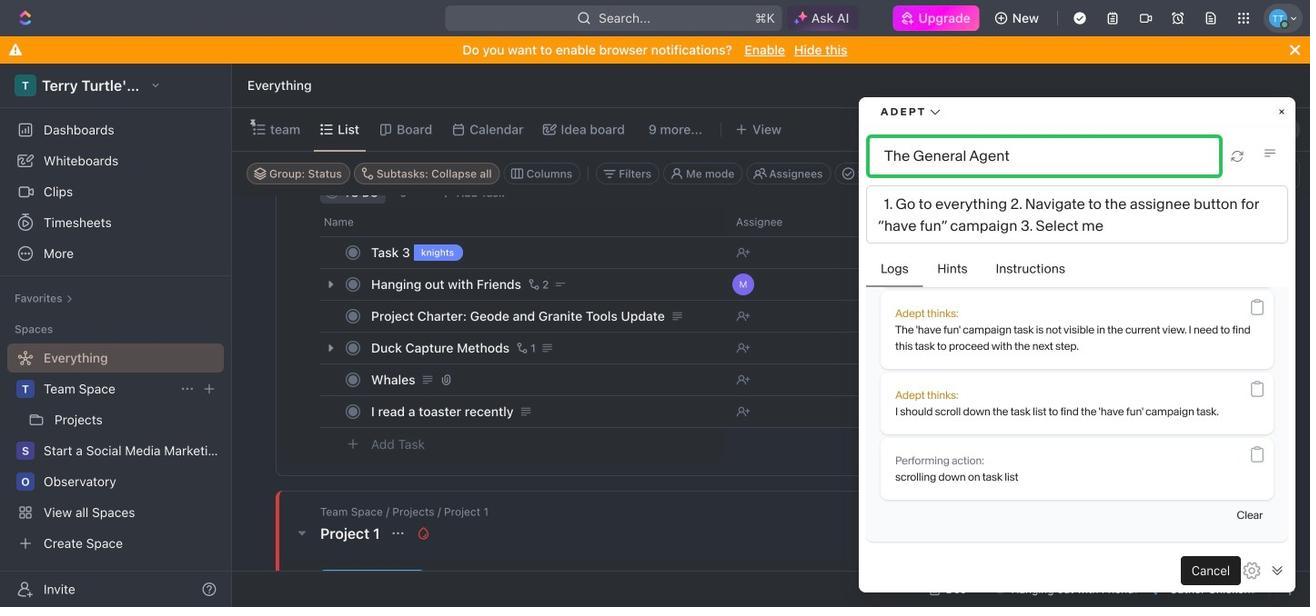 Task type: locate. For each thing, give the bounding box(es) containing it.
tree
[[7, 344, 224, 559]]

sidebar navigation
[[0, 64, 236, 608]]

Search tasks... text field
[[1117, 160, 1299, 187]]

tree inside the sidebar navigation
[[7, 344, 224, 559]]

observatory, , element
[[16, 473, 35, 491]]



Task type: describe. For each thing, give the bounding box(es) containing it.
start a social media marketing agency, , element
[[16, 442, 35, 460]]

terry turtle's workspace, , element
[[15, 75, 36, 96]]

drumstick bite image
[[1153, 585, 1164, 595]]

team space, , element
[[16, 380, 35, 398]]



Task type: vqa. For each thing, say whether or not it's contained in the screenshot.
the 'Upgrade' at the top of the page
no



